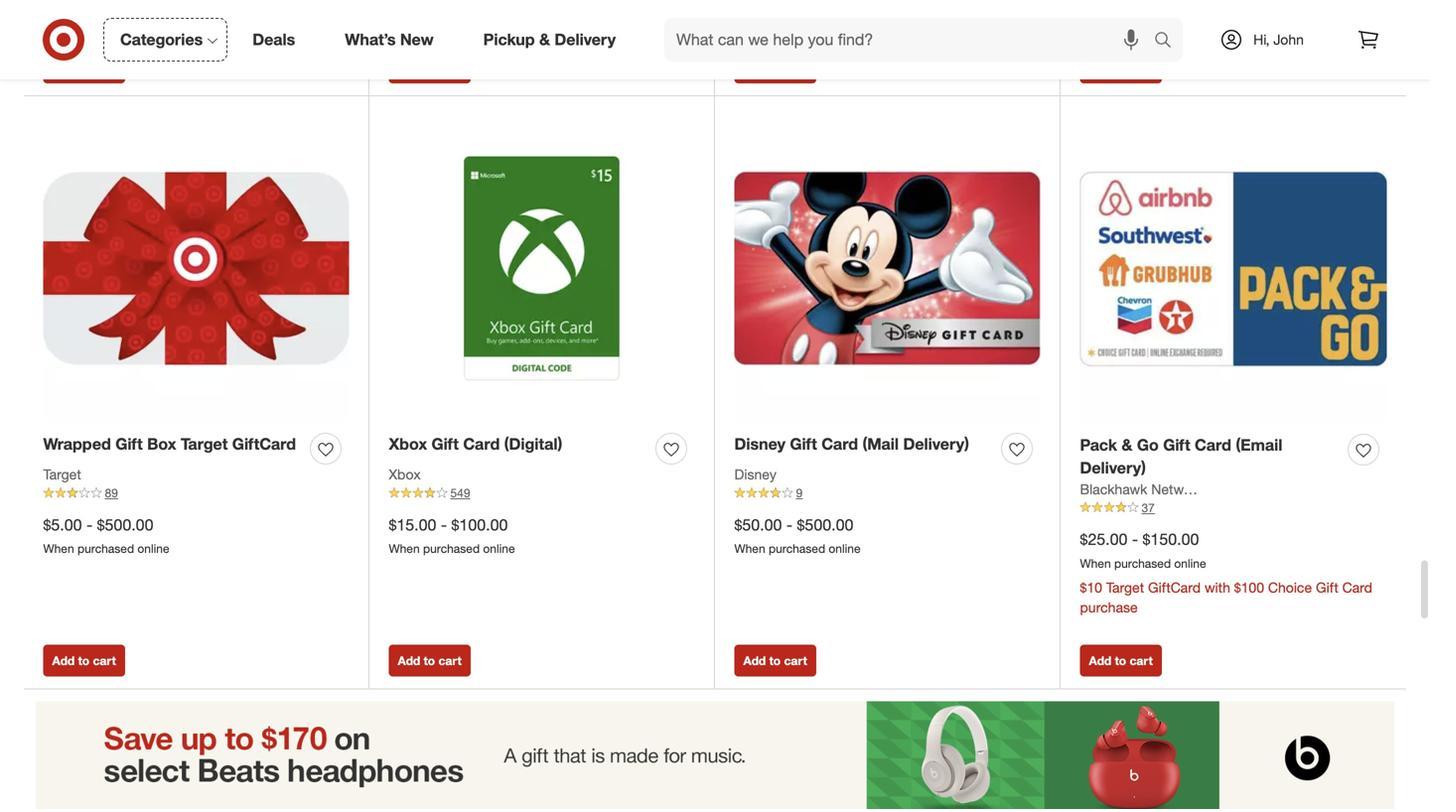 Task type: locate. For each thing, give the bounding box(es) containing it.
$10 inside $25.00 - $150.00 when purchased online $10 target giftcard with $100 choice gift card purchase
[[1080, 579, 1103, 596]]

purchased inside $50.00 - $500.00 when purchased online
[[769, 542, 826, 557]]

what's new link
[[328, 18, 459, 62]]

1 vertical spatial xbox
[[389, 466, 421, 484]]

purchased inside $25.00 - $150.00 when purchased online $10 target giftcard with $100 choice gift card purchase
[[1115, 556, 1171, 571]]

wrapped gift box target giftcard image
[[43, 116, 349, 422]]

$500.00 down 89
[[97, 516, 153, 535]]

89
[[105, 486, 118, 501]]

purchased down $5.00
[[77, 542, 134, 557]]

gift right apple
[[1309, 0, 1331, 3]]

1 vertical spatial $100
[[1235, 579, 1265, 596]]

2 xbox from the top
[[389, 466, 421, 484]]

1 vertical spatial delivery)
[[1080, 459, 1146, 478]]

$15.00
[[389, 516, 437, 535]]

gift inside $25.00 - $150.00 when purchased online $10 target giftcard with $100 choice gift card purchase
[[1316, 579, 1339, 596]]

add
[[52, 60, 75, 75], [744, 60, 766, 75], [1089, 60, 1112, 75], [52, 654, 75, 668], [398, 654, 421, 668], [744, 654, 766, 668], [1089, 654, 1112, 668]]

delivery) right (mail
[[904, 435, 970, 454]]

1 vertical spatial $10
[[1080, 579, 1103, 596]]

& left go
[[1122, 436, 1133, 455]]

online
[[138, 542, 169, 557], [483, 542, 515, 557], [829, 542, 861, 557], [1175, 556, 1207, 571]]

target inside $10 target giftcard with $100 apple gift card purchase
[[1107, 0, 1145, 3]]

purchase
[[1080, 6, 1138, 23], [1080, 599, 1138, 616]]

- inside $25.00 - $150.00 when purchased online $10 target giftcard with $100 choice gift card purchase
[[1133, 530, 1139, 550]]

card
[[1335, 0, 1365, 3], [463, 435, 500, 454], [822, 435, 858, 454], [1195, 436, 1232, 455], [1343, 579, 1373, 596]]

1 vertical spatial disney
[[735, 466, 777, 484]]

gift up 549
[[432, 435, 459, 454]]

choice
[[1269, 579, 1313, 596]]

0 horizontal spatial &
[[540, 30, 550, 49]]

1 disney from the top
[[735, 435, 786, 454]]

2 $10 from the top
[[1080, 579, 1103, 596]]

with left apple
[[1205, 0, 1231, 3]]

giftcard down $150.00
[[1149, 579, 1201, 596]]

delivery)
[[904, 435, 970, 454], [1080, 459, 1146, 478]]

online inside $50.00 - $500.00 when purchased online
[[829, 542, 861, 557]]

giftcard up 89 link
[[232, 435, 296, 454]]

xbox gift card (digital)
[[389, 435, 563, 454]]

purchase down $25.00
[[1080, 599, 1138, 616]]

online down $150.00
[[1175, 556, 1207, 571]]

1 vertical spatial &
[[1122, 436, 1133, 455]]

categories link
[[103, 18, 228, 62]]

xbox inside xbox gift card (digital) link
[[389, 435, 427, 454]]

purchased down $100.00
[[423, 542, 480, 557]]

blackhawk network
[[1080, 481, 1204, 498]]

1 with from the top
[[1205, 0, 1231, 3]]

$10
[[1080, 0, 1103, 3], [1080, 579, 1103, 596]]

$25.00 - $150.00 when purchased online $10 target giftcard with $100 choice gift card purchase
[[1080, 530, 1373, 616]]

xbox for xbox
[[389, 466, 421, 484]]

gift inside $10 target giftcard with $100 apple gift card purchase
[[1309, 0, 1331, 3]]

0 vertical spatial delivery)
[[904, 435, 970, 454]]

purchased
[[77, 542, 134, 557], [423, 542, 480, 557], [769, 542, 826, 557], [1115, 556, 1171, 571]]

0 vertical spatial $10
[[1080, 0, 1103, 3]]

disney up $50.00
[[735, 466, 777, 484]]

giftcard up search
[[1149, 0, 1201, 3]]

cart
[[93, 60, 116, 75], [784, 60, 808, 75], [1130, 60, 1153, 75], [93, 654, 116, 668], [439, 654, 462, 668], [784, 654, 808, 668], [1130, 654, 1153, 668]]

& for pack
[[1122, 436, 1133, 455]]

0 vertical spatial xbox
[[389, 435, 427, 454]]

pickup
[[484, 30, 535, 49]]

549
[[451, 486, 470, 501]]

search button
[[1146, 18, 1193, 66]]

disney up disney link
[[735, 435, 786, 454]]

0 vertical spatial $100
[[1235, 0, 1265, 3]]

when
[[43, 542, 74, 557], [389, 542, 420, 557], [735, 542, 766, 557], [1080, 556, 1111, 571]]

pickup & delivery link
[[467, 18, 641, 62]]

gift inside xbox gift card (digital) link
[[432, 435, 459, 454]]

apple
[[1269, 0, 1305, 3]]

1 horizontal spatial $500.00
[[797, 516, 854, 535]]

john
[[1274, 31, 1304, 48]]

0 horizontal spatial delivery)
[[904, 435, 970, 454]]

1 $500.00 from the left
[[97, 516, 153, 535]]

1 horizontal spatial &
[[1122, 436, 1133, 455]]

0 vertical spatial &
[[540, 30, 550, 49]]

& inside pack & go gift card (email delivery)
[[1122, 436, 1133, 455]]

0 vertical spatial disney
[[735, 435, 786, 454]]

online inside $5.00 - $500.00 when purchased online
[[138, 542, 169, 557]]

card left (email
[[1195, 436, 1232, 455]]

purchased inside $5.00 - $500.00 when purchased online
[[77, 542, 134, 557]]

add to cart
[[52, 60, 116, 75], [744, 60, 808, 75], [1089, 60, 1153, 75], [52, 654, 116, 668], [398, 654, 462, 668], [744, 654, 808, 668], [1089, 654, 1153, 668]]

$500.00
[[97, 516, 153, 535], [797, 516, 854, 535]]

with
[[1205, 0, 1231, 3], [1205, 579, 1231, 596]]

disney for disney
[[735, 466, 777, 484]]

disney inside "link"
[[735, 435, 786, 454]]

hi, john
[[1254, 31, 1304, 48]]

purchased for $15.00
[[423, 542, 480, 557]]

$5.00
[[43, 516, 82, 535]]

$500.00 inside $5.00 - $500.00 when purchased online
[[97, 516, 153, 535]]

pack & go gift card (email delivery) image
[[1080, 116, 1388, 423]]

gift left box at bottom
[[116, 435, 143, 454]]

purchase left "search" 'button'
[[1080, 6, 1138, 23]]

what's
[[345, 30, 396, 49]]

$100 inside $25.00 - $150.00 when purchased online $10 target giftcard with $100 choice gift card purchase
[[1235, 579, 1265, 596]]

disney gift card (mail delivery) image
[[735, 116, 1041, 422]]

xbox up the $15.00 on the bottom left
[[389, 466, 421, 484]]

- right $50.00
[[787, 516, 793, 535]]

- for $50.00
[[787, 516, 793, 535]]

$500.00 for $50.00 - $500.00
[[797, 516, 854, 535]]

when inside $50.00 - $500.00 when purchased online
[[735, 542, 766, 557]]

card inside pack & go gift card (email delivery)
[[1195, 436, 1232, 455]]

- inside $5.00 - $500.00 when purchased online
[[86, 516, 93, 535]]

target link
[[43, 465, 81, 485]]

purchased down $50.00
[[769, 542, 826, 557]]

gift inside wrapped gift box target giftcard "link"
[[116, 435, 143, 454]]

1 vertical spatial giftcard
[[232, 435, 296, 454]]

2 purchase from the top
[[1080, 599, 1138, 616]]

online inside $25.00 - $150.00 when purchased online $10 target giftcard with $100 choice gift card purchase
[[1175, 556, 1207, 571]]

card right choice
[[1343, 579, 1373, 596]]

pack & go gift card (email delivery)
[[1080, 436, 1283, 478]]

- right $5.00
[[86, 516, 93, 535]]

delivery) up blackhawk
[[1080, 459, 1146, 478]]

online for $5.00 - $500.00
[[138, 542, 169, 557]]

target
[[1107, 0, 1145, 3], [181, 435, 228, 454], [43, 466, 81, 484], [1107, 579, 1145, 596]]

deals
[[253, 30, 295, 49]]

1 vertical spatial with
[[1205, 579, 1231, 596]]

online for $50.00 - $500.00
[[829, 542, 861, 557]]

2 $500.00 from the left
[[797, 516, 854, 535]]

0 vertical spatial purchase
[[1080, 6, 1138, 23]]

$100 left choice
[[1235, 579, 1265, 596]]

2 disney from the top
[[735, 466, 777, 484]]

xbox gift card (digital) image
[[389, 116, 695, 422], [389, 116, 695, 422]]

1 purchase from the top
[[1080, 6, 1138, 23]]

- right the $15.00 on the bottom left
[[441, 516, 447, 535]]

& right 'pickup' on the top left
[[540, 30, 550, 49]]

2 with from the top
[[1205, 579, 1231, 596]]

with left choice
[[1205, 579, 1231, 596]]

$5.00 - $500.00 when purchased online
[[43, 516, 169, 557]]

go
[[1137, 436, 1159, 455]]

0 horizontal spatial $500.00
[[97, 516, 153, 535]]

online down 9 link
[[829, 542, 861, 557]]

giftcard
[[1149, 0, 1201, 3], [232, 435, 296, 454], [1149, 579, 1201, 596]]

$500.00 inside $50.00 - $500.00 when purchased online
[[797, 516, 854, 535]]

- right $25.00
[[1133, 530, 1139, 550]]

(digital)
[[504, 435, 563, 454]]

target inside "link"
[[181, 435, 228, 454]]

1 xbox from the top
[[389, 435, 427, 454]]

gift up 9
[[790, 435, 817, 454]]

$500.00 down 9
[[797, 516, 854, 535]]

&
[[540, 30, 550, 49], [1122, 436, 1133, 455]]

target inside $25.00 - $150.00 when purchased online $10 target giftcard with $100 choice gift card purchase
[[1107, 579, 1145, 596]]

to
[[78, 60, 90, 75], [770, 60, 781, 75], [1115, 60, 1127, 75], [78, 654, 90, 668], [424, 654, 435, 668], [770, 654, 781, 668], [1115, 654, 1127, 668]]

gift right choice
[[1316, 579, 1339, 596]]

when for $50.00 - $500.00
[[735, 542, 766, 557]]

disney for disney gift card (mail delivery)
[[735, 435, 786, 454]]

(email
[[1236, 436, 1283, 455]]

with inside $10 target giftcard with $100 apple gift card purchase
[[1205, 0, 1231, 3]]

online down $100.00
[[483, 542, 515, 557]]

1 vertical spatial purchase
[[1080, 599, 1138, 616]]

37
[[1142, 501, 1155, 516]]

0 vertical spatial with
[[1205, 0, 1231, 3]]

1 $10 from the top
[[1080, 0, 1103, 3]]

when down $5.00
[[43, 542, 74, 557]]

$100
[[1235, 0, 1265, 3], [1235, 579, 1265, 596]]

$150.00
[[1143, 530, 1200, 550]]

when down the $15.00 on the bottom left
[[389, 542, 420, 557]]

online inside $15.00 - $100.00 when purchased online
[[483, 542, 515, 557]]

2 vertical spatial giftcard
[[1149, 579, 1201, 596]]

& for pickup
[[540, 30, 550, 49]]

when inside $5.00 - $500.00 when purchased online
[[43, 542, 74, 557]]

when inside $15.00 - $100.00 when purchased online
[[389, 542, 420, 557]]

when inside $25.00 - $150.00 when purchased online $10 target giftcard with $100 choice gift card purchase
[[1080, 556, 1111, 571]]

$100 left apple
[[1235, 0, 1265, 3]]

when down $25.00
[[1080, 556, 1111, 571]]

pack & go gift card (email delivery) link
[[1080, 434, 1341, 480]]

card left (mail
[[822, 435, 858, 454]]

1 $100 from the top
[[1235, 0, 1265, 3]]

0 vertical spatial giftcard
[[1149, 0, 1201, 3]]

1 horizontal spatial delivery)
[[1080, 459, 1146, 478]]

blackhawk network link
[[1080, 480, 1204, 500]]

xbox
[[389, 435, 427, 454], [389, 466, 421, 484]]

xbox up xbox link
[[389, 435, 427, 454]]

when down $50.00
[[735, 542, 766, 557]]

box
[[147, 435, 176, 454]]

gift inside disney gift card (mail delivery) "link"
[[790, 435, 817, 454]]

purchased down $150.00
[[1115, 556, 1171, 571]]

gift right go
[[1164, 436, 1191, 455]]

blackhawk
[[1080, 481, 1148, 498]]

xbox link
[[389, 465, 421, 485]]

-
[[86, 516, 93, 535], [441, 516, 447, 535], [787, 516, 793, 535], [1133, 530, 1139, 550]]

549 link
[[389, 485, 695, 503]]

add to cart button
[[43, 52, 125, 84], [735, 52, 817, 84], [1080, 52, 1162, 84], [43, 645, 125, 677], [389, 645, 471, 677], [735, 645, 817, 677], [1080, 645, 1162, 677]]

wrapped gift box target giftcard
[[43, 435, 296, 454]]

- inside $15.00 - $100.00 when purchased online
[[441, 516, 447, 535]]

delivery) inside pack & go gift card (email delivery)
[[1080, 459, 1146, 478]]

- inside $50.00 - $500.00 when purchased online
[[787, 516, 793, 535]]

deals link
[[236, 18, 320, 62]]

online down 89 link
[[138, 542, 169, 557]]

$15.00 - $100.00 when purchased online
[[389, 516, 515, 557]]

2 $100 from the top
[[1235, 579, 1265, 596]]

gift
[[1309, 0, 1331, 3], [116, 435, 143, 454], [432, 435, 459, 454], [790, 435, 817, 454], [1164, 436, 1191, 455], [1316, 579, 1339, 596]]

disney
[[735, 435, 786, 454], [735, 466, 777, 484]]

card right apple
[[1335, 0, 1365, 3]]

purchased inside $15.00 - $100.00 when purchased online
[[423, 542, 480, 557]]

& inside "pickup & delivery" link
[[540, 30, 550, 49]]



Task type: vqa. For each thing, say whether or not it's contained in the screenshot.
2nd $500.00
yes



Task type: describe. For each thing, give the bounding box(es) containing it.
disney gift card (mail delivery)
[[735, 435, 970, 454]]

with inside $25.00 - $150.00 when purchased online $10 target giftcard with $100 choice gift card purchase
[[1205, 579, 1231, 596]]

What can we help you find? suggestions appear below search field
[[665, 18, 1159, 62]]

card inside $10 target giftcard with $100 apple gift card purchase
[[1335, 0, 1365, 3]]

advertisement region
[[24, 702, 1407, 810]]

online for $15.00 - $100.00
[[483, 542, 515, 557]]

purchased for $5.00
[[77, 542, 134, 557]]

wrapped gift box target giftcard link
[[43, 433, 296, 456]]

$10 inside $10 target giftcard with $100 apple gift card purchase
[[1080, 0, 1103, 3]]

pack
[[1080, 436, 1118, 455]]

(mail
[[863, 435, 899, 454]]

xbox for xbox gift card (digital)
[[389, 435, 427, 454]]

when for $5.00 - $500.00
[[43, 542, 74, 557]]

$100 inside $10 target giftcard with $100 apple gift card purchase
[[1235, 0, 1265, 3]]

card left (digital) at the left of page
[[463, 435, 500, 454]]

search
[[1146, 32, 1193, 51]]

xbox gift card (digital) link
[[389, 433, 563, 456]]

hi,
[[1254, 31, 1270, 48]]

$100.00
[[452, 516, 508, 535]]

$25.00
[[1080, 530, 1128, 550]]

- for $5.00
[[86, 516, 93, 535]]

gift inside pack & go gift card (email delivery)
[[1164, 436, 1191, 455]]

purchased for $25.00
[[1115, 556, 1171, 571]]

$50.00
[[735, 516, 782, 535]]

9 link
[[735, 485, 1041, 503]]

pickup & delivery
[[484, 30, 616, 49]]

delivery) inside disney gift card (mail delivery) "link"
[[904, 435, 970, 454]]

9
[[796, 486, 803, 501]]

when for $15.00 - $100.00
[[389, 542, 420, 557]]

purchased for $50.00
[[769, 542, 826, 557]]

network
[[1152, 481, 1204, 498]]

giftcard inside "link"
[[232, 435, 296, 454]]

disney gift card (mail delivery) link
[[735, 433, 970, 456]]

$50.00 - $500.00 when purchased online
[[735, 516, 861, 557]]

disney link
[[735, 465, 777, 485]]

purchase inside $10 target giftcard with $100 apple gift card purchase
[[1080, 6, 1138, 23]]

37 link
[[1080, 500, 1388, 517]]

89 link
[[43, 485, 349, 503]]

card inside $25.00 - $150.00 when purchased online $10 target giftcard with $100 choice gift card purchase
[[1343, 579, 1373, 596]]

card inside "link"
[[822, 435, 858, 454]]

- for $25.00
[[1133, 530, 1139, 550]]

- for $15.00
[[441, 516, 447, 535]]

categories
[[120, 30, 203, 49]]

giftcard inside $10 target giftcard with $100 apple gift card purchase
[[1149, 0, 1201, 3]]

new
[[400, 30, 434, 49]]

wrapped
[[43, 435, 111, 454]]

what's new
[[345, 30, 434, 49]]

$500.00 for $5.00 - $500.00
[[97, 516, 153, 535]]

purchase inside $25.00 - $150.00 when purchased online $10 target giftcard with $100 choice gift card purchase
[[1080, 599, 1138, 616]]

giftcard inside $25.00 - $150.00 when purchased online $10 target giftcard with $100 choice gift card purchase
[[1149, 579, 1201, 596]]

delivery
[[555, 30, 616, 49]]

$10 target giftcard with $100 apple gift card purchase
[[1080, 0, 1365, 23]]



